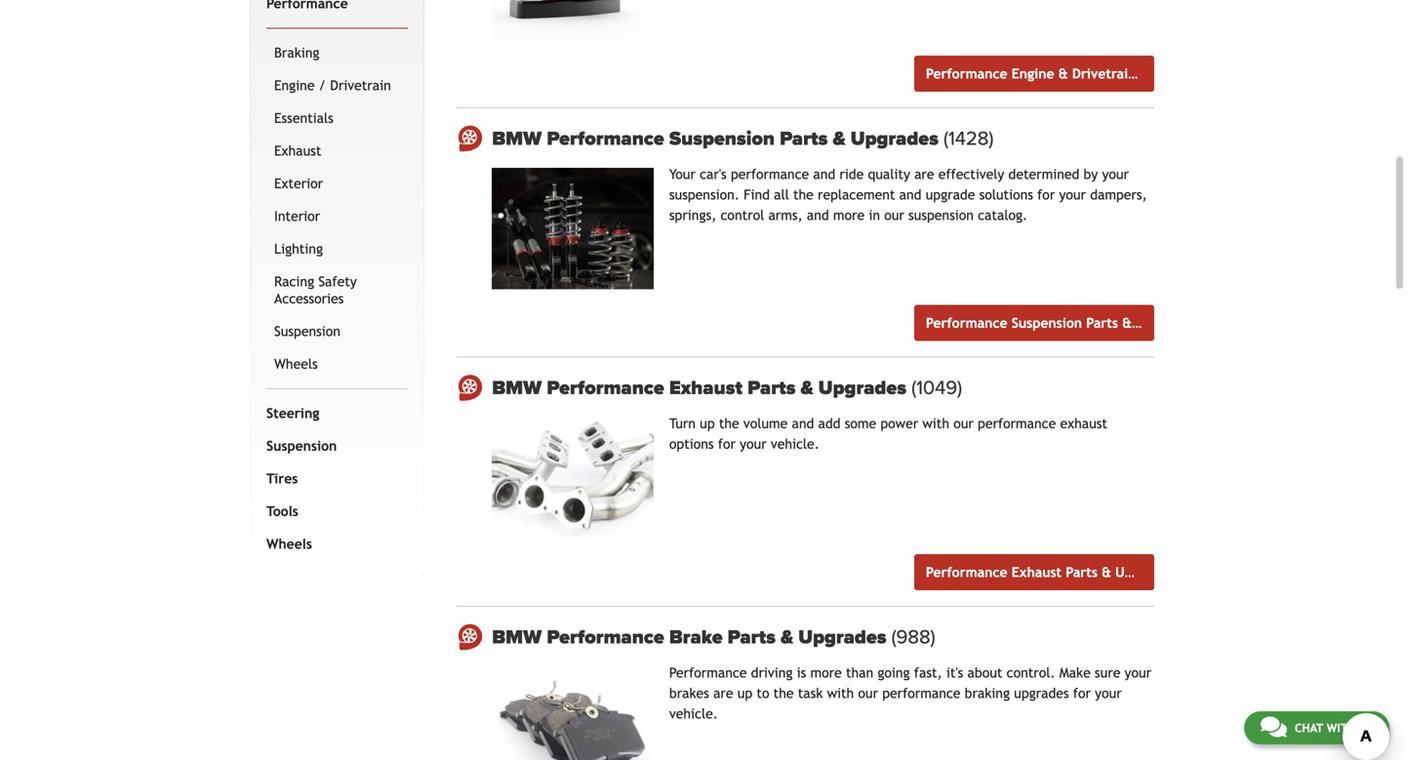Task type: vqa. For each thing, say whether or not it's contained in the screenshot.
the adapters
no



Task type: describe. For each thing, give the bounding box(es) containing it.
turn up the volume and add some power with our performance exhaust options for your vehicle.
[[670, 416, 1108, 452]]

performance engine & drivetrain parts thumbnail image image
[[492, 0, 654, 40]]

steering
[[267, 405, 319, 421]]

car's
[[700, 167, 727, 182]]

our inside performance driving is more than going fast, it's about control. make sure your brakes are up to the task with our performance braking upgrades for your vehicle.
[[858, 686, 879, 701]]

performance inside performance driving is more than going fast, it's about control. make sure your brakes are up to the task with our performance braking upgrades for your vehicle.
[[670, 665, 747, 681]]

racing safety accessories
[[274, 274, 357, 306]]

engine / drivetrain link
[[270, 69, 404, 102]]

control.
[[1007, 665, 1056, 681]]

suspension.
[[670, 187, 740, 203]]

drivetrain inside performance subcategories element
[[330, 77, 391, 93]]

performance exhaust parts & upgrades
[[926, 565, 1174, 580]]

than
[[846, 665, 874, 681]]

is
[[797, 665, 807, 681]]

performance driving is more than going fast, it's about control. make sure your brakes are up to the task with our performance braking upgrades for your vehicle.
[[670, 665, 1152, 722]]

performance engine & drivetrain parts link
[[915, 56, 1173, 92]]

more inside your car's performance and ride quality are effectively determined by your suspension. find all the replacement and upgrade solutions for your dampers, springs, control arms, and more in our suspension catalog.
[[834, 208, 865, 223]]

your right sure
[[1125, 665, 1152, 681]]

us
[[1360, 721, 1374, 735]]

and down 'quality'
[[900, 187, 922, 203]]

bmw                                                                                    performance exhaust parts & upgrades
[[492, 376, 912, 400]]

the inside performance driving is more than going fast, it's about control. make sure your brakes are up to the task with our performance braking upgrades for your vehicle.
[[774, 686, 794, 701]]

interior link
[[270, 200, 404, 233]]

ride
[[840, 167, 864, 182]]

effectively
[[939, 167, 1005, 182]]

exhaust inside performance subcategories element
[[274, 143, 322, 158]]

options
[[670, 436, 714, 452]]

upgrades for bmw                                                                                    performance brake parts & upgrades
[[799, 626, 887, 649]]

chat with us
[[1295, 721, 1374, 735]]

in
[[869, 208, 881, 223]]

engine / drivetrain
[[274, 77, 391, 93]]

catalog.
[[978, 208, 1028, 223]]

essentials link
[[270, 102, 404, 135]]

some
[[845, 416, 877, 432]]

up inside performance driving is more than going fast, it's about control. make sure your brakes are up to the task with our performance braking upgrades for your vehicle.
[[738, 686, 753, 701]]

performance exhaust parts & upgrades thumbnail image image
[[492, 417, 654, 539]]

braking link
[[270, 36, 404, 69]]

suspension inside 'link'
[[1012, 315, 1083, 331]]

chat with us link
[[1245, 712, 1390, 745]]

going
[[878, 665, 910, 681]]

the inside turn up the volume and add some power with our performance exhaust options for your vehicle.
[[719, 416, 740, 432]]

bmw for bmw                                                                                    performance brake parts & upgrades
[[492, 626, 542, 649]]

interior
[[274, 208, 320, 224]]

engine inside performance subcategories element
[[274, 77, 315, 93]]

all
[[774, 187, 790, 203]]

find
[[744, 187, 770, 203]]

are inside your car's performance and ride quality are effectively determined by your suspension. find all the replacement and upgrade solutions for your dampers, springs, control arms, and more in our suspension catalog.
[[915, 167, 935, 182]]

volume
[[744, 416, 788, 432]]

suspension
[[909, 208, 974, 223]]

parts inside 'link'
[[1087, 315, 1119, 331]]

dampers,
[[1091, 187, 1148, 203]]

performance inside your car's performance and ride quality are effectively determined by your suspension. find all the replacement and upgrade solutions for your dampers, springs, control arms, and more in our suspension catalog.
[[731, 167, 809, 182]]

racing
[[274, 274, 314, 289]]

task
[[798, 686, 823, 701]]

your up the dampers,
[[1103, 167, 1129, 182]]

springs,
[[670, 208, 717, 223]]

determined
[[1009, 167, 1080, 182]]

2 vertical spatial exhaust
[[1012, 565, 1062, 580]]

our inside your car's performance and ride quality are effectively determined by your suspension. find all the replacement and upgrade solutions for your dampers, springs, control arms, and more in our suspension catalog.
[[885, 208, 905, 223]]

our inside turn up the volume and add some power with our performance exhaust options for your vehicle.
[[954, 416, 974, 432]]

bmw                                                                                    performance suspension parts & upgrades
[[492, 127, 944, 150]]

tools
[[267, 504, 298, 519]]

suspension inside performance subcategories element
[[274, 323, 341, 339]]

0 vertical spatial suspension link
[[270, 315, 404, 348]]

your inside turn up the volume and add some power with our performance exhaust options for your vehicle.
[[740, 436, 767, 452]]

braking
[[274, 45, 320, 60]]

make
[[1060, 665, 1091, 681]]

performance exhaust parts & upgrades link
[[915, 555, 1174, 591]]

driving
[[751, 665, 793, 681]]

upgrades for bmw                                                                                    performance suspension parts & upgrades
[[851, 127, 939, 150]]

to
[[757, 686, 770, 701]]



Task type: locate. For each thing, give the bounding box(es) containing it.
1 horizontal spatial vehicle.
[[771, 436, 820, 452]]

up
[[700, 416, 715, 432], [738, 686, 753, 701]]

and left 'add'
[[792, 416, 814, 432]]

performance inside performance driving is more than going fast, it's about control. make sure your brakes are up to the task with our performance braking upgrades for your vehicle.
[[883, 686, 961, 701]]

our
[[885, 208, 905, 223], [954, 416, 974, 432], [858, 686, 879, 701]]

2 horizontal spatial performance
[[978, 416, 1057, 432]]

your car's performance and ride quality are effectively determined by your suspension. find all the replacement and upgrade solutions for your dampers, springs, control arms, and more in our suspension catalog.
[[670, 167, 1148, 223]]

the right to at the right of the page
[[774, 686, 794, 701]]

with down than
[[827, 686, 854, 701]]

exhaust
[[1061, 416, 1108, 432]]

0 vertical spatial exhaust
[[274, 143, 322, 158]]

and inside turn up the volume and add some power with our performance exhaust options for your vehicle.
[[792, 416, 814, 432]]

1 vertical spatial wheels
[[267, 536, 312, 552]]

2 horizontal spatial for
[[1074, 686, 1091, 701]]

for right options at the bottom of the page
[[718, 436, 736, 452]]

vehicle. down the volume
[[771, 436, 820, 452]]

bmw for bmw                                                                                    performance exhaust parts & upgrades
[[492, 376, 542, 400]]

0 vertical spatial the
[[794, 187, 814, 203]]

1 horizontal spatial with
[[923, 416, 950, 432]]

1 vertical spatial vehicle.
[[670, 706, 718, 722]]

1 vertical spatial for
[[718, 436, 736, 452]]

0 horizontal spatial our
[[858, 686, 879, 701]]

tools link
[[263, 495, 404, 528]]

for
[[1038, 187, 1056, 203], [718, 436, 736, 452], [1074, 686, 1091, 701]]

your
[[670, 167, 696, 182]]

our down than
[[858, 686, 879, 701]]

brakes
[[670, 686, 710, 701]]

performance
[[926, 66, 1008, 82], [547, 127, 665, 150], [926, 315, 1008, 331], [547, 376, 665, 400], [926, 565, 1008, 580], [547, 626, 665, 649], [670, 665, 747, 681]]

your down the volume
[[740, 436, 767, 452]]

performance subcategories element
[[267, 28, 408, 389]]

2 bmw from the top
[[492, 376, 542, 400]]

vehicle. down brakes
[[670, 706, 718, 722]]

for down make in the right of the page
[[1074, 686, 1091, 701]]

upgrades
[[1014, 686, 1070, 701]]

performance suspension parts & upgrades link
[[915, 305, 1195, 341]]

0 vertical spatial more
[[834, 208, 865, 223]]

and left ride
[[814, 167, 836, 182]]

with right power
[[923, 416, 950, 432]]

tires
[[267, 471, 298, 486]]

braking
[[965, 686, 1010, 701]]

suspension link
[[270, 315, 404, 348], [263, 430, 404, 463]]

0 vertical spatial our
[[885, 208, 905, 223]]

more
[[834, 208, 865, 223], [811, 665, 842, 681]]

1 vertical spatial bmw
[[492, 376, 542, 400]]

fast,
[[915, 665, 943, 681]]

arms,
[[769, 208, 803, 223]]

performance suspension parts & upgrades thumbnail image image
[[492, 168, 654, 290]]

lighting
[[274, 241, 323, 257]]

performance up all
[[731, 167, 809, 182]]

1 vertical spatial exhaust
[[670, 376, 743, 400]]

2 horizontal spatial with
[[1327, 721, 1356, 735]]

it's
[[947, 665, 964, 681]]

1 vertical spatial suspension link
[[263, 430, 404, 463]]

2 vertical spatial our
[[858, 686, 879, 701]]

2 vertical spatial performance
[[883, 686, 961, 701]]

&
[[1059, 66, 1069, 82], [833, 127, 846, 150], [1123, 315, 1132, 331], [801, 376, 814, 400], [1102, 565, 1112, 580], [781, 626, 794, 649]]

performance left exhaust
[[978, 416, 1057, 432]]

vehicle.
[[771, 436, 820, 452], [670, 706, 718, 722]]

control
[[721, 208, 765, 223]]

for inside turn up the volume and add some power with our performance exhaust options for your vehicle.
[[718, 436, 736, 452]]

0 vertical spatial bmw
[[492, 127, 542, 150]]

for inside your car's performance and ride quality are effectively determined by your suspension. find all the replacement and upgrade solutions for your dampers, springs, control arms, and more in our suspension catalog.
[[1038, 187, 1056, 203]]

for inside performance driving is more than going fast, it's about control. make sure your brakes are up to the task with our performance braking upgrades for your vehicle.
[[1074, 686, 1091, 701]]

wheels link inside performance subcategories element
[[270, 348, 404, 381]]

performance suspension parts & upgrades
[[926, 315, 1195, 331]]

with inside performance driving is more than going fast, it's about control. make sure your brakes are up to the task with our performance braking upgrades for your vehicle.
[[827, 686, 854, 701]]

performance inside 'link'
[[926, 315, 1008, 331]]

exhaust link
[[270, 135, 404, 167]]

accessories
[[274, 291, 344, 306]]

are inside performance driving is more than going fast, it's about control. make sure your brakes are up to the task with our performance braking upgrades for your vehicle.
[[714, 686, 734, 701]]

add
[[819, 416, 841, 432]]

wheels up steering
[[274, 356, 318, 372]]

drivetrain
[[1073, 66, 1137, 82], [330, 77, 391, 93]]

1 horizontal spatial performance
[[883, 686, 961, 701]]

wheels link
[[270, 348, 404, 381], [263, 528, 404, 561]]

and right arms,
[[807, 208, 829, 223]]

the right all
[[794, 187, 814, 203]]

3 bmw from the top
[[492, 626, 542, 649]]

more down the replacement
[[834, 208, 865, 223]]

vehicle. inside performance driving is more than going fast, it's about control. make sure your brakes are up to the task with our performance braking upgrades for your vehicle.
[[670, 706, 718, 722]]

0 vertical spatial performance
[[731, 167, 809, 182]]

0 horizontal spatial performance
[[731, 167, 809, 182]]

0 horizontal spatial for
[[718, 436, 736, 452]]

0 horizontal spatial engine
[[274, 77, 315, 93]]

bmw                                                                                    performance suspension parts & upgrades link
[[492, 127, 1155, 150]]

your down sure
[[1095, 686, 1122, 701]]

racing safety accessories link
[[270, 265, 404, 315]]

upgrade
[[926, 187, 976, 203]]

2 horizontal spatial our
[[954, 416, 974, 432]]

upgrades inside 'link'
[[1137, 315, 1195, 331]]

essentials
[[274, 110, 334, 126]]

1 horizontal spatial are
[[915, 167, 935, 182]]

1 bmw from the top
[[492, 127, 542, 150]]

wheels for "wheels" link inside performance subcategories element
[[274, 356, 318, 372]]

0 horizontal spatial up
[[700, 416, 715, 432]]

our right power
[[954, 416, 974, 432]]

bmw                                                                                    performance brake parts & upgrades
[[492, 626, 892, 649]]

0 vertical spatial with
[[923, 416, 950, 432]]

0 horizontal spatial exhaust
[[274, 143, 322, 158]]

the left the volume
[[719, 416, 740, 432]]

the inside your car's performance and ride quality are effectively determined by your suspension. find all the replacement and upgrade solutions for your dampers, springs, control arms, and more in our suspension catalog.
[[794, 187, 814, 203]]

0 vertical spatial for
[[1038, 187, 1056, 203]]

about
[[968, 665, 1003, 681]]

0 vertical spatial up
[[700, 416, 715, 432]]

for down determined
[[1038, 187, 1056, 203]]

by
[[1084, 167, 1098, 182]]

tires link
[[263, 463, 404, 495]]

with inside turn up the volume and add some power with our performance exhaust options for your vehicle.
[[923, 416, 950, 432]]

upgrades for bmw                                                                                    performance exhaust parts & upgrades
[[819, 376, 907, 400]]

exhaust
[[274, 143, 322, 158], [670, 376, 743, 400], [1012, 565, 1062, 580]]

upgrades
[[851, 127, 939, 150], [1137, 315, 1195, 331], [819, 376, 907, 400], [1116, 565, 1174, 580], [799, 626, 887, 649]]

wheels inside performance subcategories element
[[274, 356, 318, 372]]

more inside performance driving is more than going fast, it's about control. make sure your brakes are up to the task with our performance braking upgrades for your vehicle.
[[811, 665, 842, 681]]

comments image
[[1261, 716, 1288, 739]]

0 horizontal spatial are
[[714, 686, 734, 701]]

up inside turn up the volume and add some power with our performance exhaust options for your vehicle.
[[700, 416, 715, 432]]

0 vertical spatial wheels link
[[270, 348, 404, 381]]

wheels down tools
[[267, 536, 312, 552]]

2 vertical spatial with
[[1327, 721, 1356, 735]]

wheels for bottommost "wheels" link
[[267, 536, 312, 552]]

0 vertical spatial are
[[915, 167, 935, 182]]

1 vertical spatial the
[[719, 416, 740, 432]]

turn
[[670, 416, 696, 432]]

wheels link down tools
[[263, 528, 404, 561]]

bmw for bmw                                                                                    performance suspension parts & upgrades
[[492, 127, 542, 150]]

quality
[[868, 167, 911, 182]]

1 vertical spatial wheels link
[[263, 528, 404, 561]]

2 vertical spatial the
[[774, 686, 794, 701]]

more right is
[[811, 665, 842, 681]]

1 horizontal spatial up
[[738, 686, 753, 701]]

suspension
[[670, 127, 775, 150], [1012, 315, 1083, 331], [274, 323, 341, 339], [267, 438, 337, 454]]

exterior link
[[270, 167, 404, 200]]

suspension link down accessories
[[270, 315, 404, 348]]

1 vertical spatial more
[[811, 665, 842, 681]]

1 horizontal spatial exhaust
[[670, 376, 743, 400]]

1 horizontal spatial engine
[[1012, 66, 1055, 82]]

bmw                                                                                    performance exhaust parts & upgrades link
[[492, 376, 1155, 400]]

2 horizontal spatial exhaust
[[1012, 565, 1062, 580]]

safety
[[319, 274, 357, 289]]

wheels
[[274, 356, 318, 372], [267, 536, 312, 552]]

exterior
[[274, 176, 323, 191]]

/
[[319, 77, 326, 93]]

0 vertical spatial wheels
[[274, 356, 318, 372]]

replacement
[[818, 187, 896, 203]]

suspension link down steering
[[263, 430, 404, 463]]

are up upgrade
[[915, 167, 935, 182]]

and
[[814, 167, 836, 182], [900, 187, 922, 203], [807, 208, 829, 223], [792, 416, 814, 432]]

sure
[[1095, 665, 1121, 681]]

0 horizontal spatial drivetrain
[[330, 77, 391, 93]]

performance down "fast,"
[[883, 686, 961, 701]]

bmw                                                                                    performance brake parts & upgrades link
[[492, 626, 1155, 649]]

power
[[881, 416, 919, 432]]

vehicle. inside turn up the volume and add some power with our performance exhaust options for your vehicle.
[[771, 436, 820, 452]]

2 vertical spatial bmw
[[492, 626, 542, 649]]

2 vertical spatial for
[[1074, 686, 1091, 701]]

& inside 'link'
[[1123, 315, 1132, 331]]

1 vertical spatial are
[[714, 686, 734, 701]]

engine
[[1012, 66, 1055, 82], [274, 77, 315, 93]]

with
[[923, 416, 950, 432], [827, 686, 854, 701], [1327, 721, 1356, 735]]

0 vertical spatial vehicle.
[[771, 436, 820, 452]]

our right in
[[885, 208, 905, 223]]

1 vertical spatial performance
[[978, 416, 1057, 432]]

steering link
[[263, 397, 404, 430]]

1 vertical spatial our
[[954, 416, 974, 432]]

1 vertical spatial up
[[738, 686, 753, 701]]

lighting link
[[270, 233, 404, 265]]

0 horizontal spatial vehicle.
[[670, 706, 718, 722]]

the
[[794, 187, 814, 203], [719, 416, 740, 432], [774, 686, 794, 701]]

1 horizontal spatial our
[[885, 208, 905, 223]]

with left us
[[1327, 721, 1356, 735]]

1 vertical spatial with
[[827, 686, 854, 701]]

wheels link up steering link
[[270, 348, 404, 381]]

0 horizontal spatial with
[[827, 686, 854, 701]]

bmw
[[492, 127, 542, 150], [492, 376, 542, 400], [492, 626, 542, 649]]

brake
[[670, 626, 723, 649]]

performance engine & drivetrain parts
[[926, 66, 1173, 82]]

performance inside turn up the volume and add some power with our performance exhaust options for your vehicle.
[[978, 416, 1057, 432]]

chat
[[1295, 721, 1324, 735]]

performance
[[731, 167, 809, 182], [978, 416, 1057, 432], [883, 686, 961, 701]]

your down by
[[1060, 187, 1087, 203]]

your
[[1103, 167, 1129, 182], [1060, 187, 1087, 203], [740, 436, 767, 452], [1125, 665, 1152, 681], [1095, 686, 1122, 701]]

are right brakes
[[714, 686, 734, 701]]

1 horizontal spatial for
[[1038, 187, 1056, 203]]

1 horizontal spatial drivetrain
[[1073, 66, 1137, 82]]

up right the turn
[[700, 416, 715, 432]]

solutions
[[980, 187, 1034, 203]]

performance brake parts & upgrades thumbnail image image
[[492, 667, 654, 760]]

up left to at the right of the page
[[738, 686, 753, 701]]

parts
[[1141, 66, 1173, 82], [780, 127, 828, 150], [1087, 315, 1119, 331], [748, 376, 796, 400], [1066, 565, 1098, 580], [728, 626, 776, 649]]



